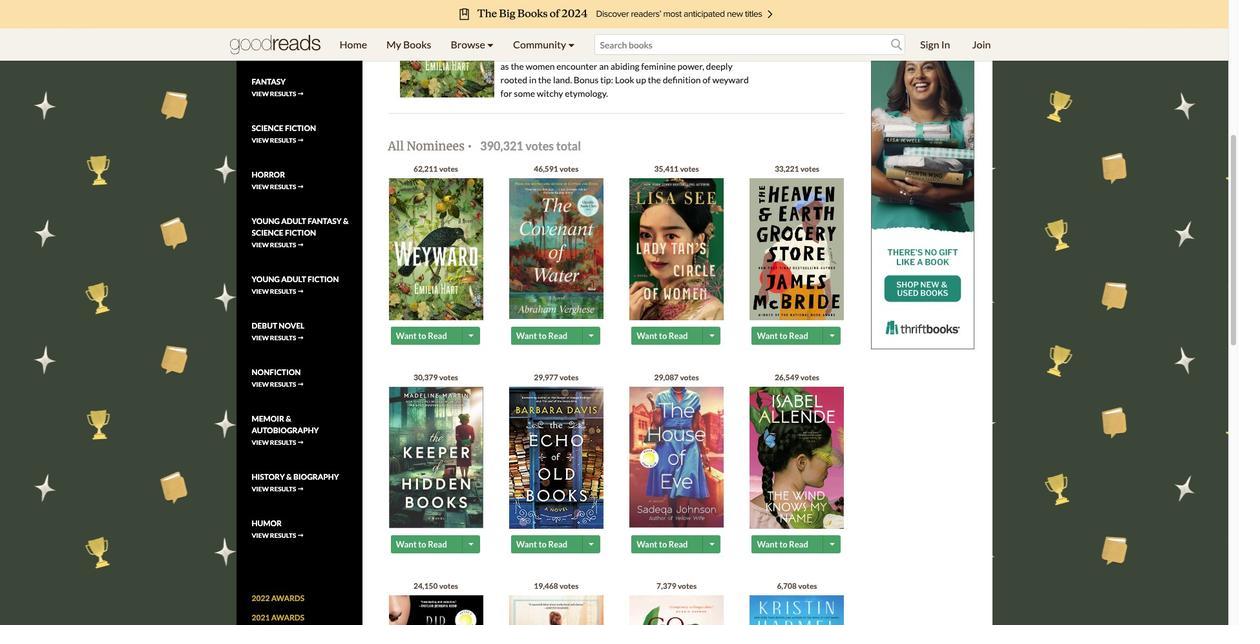 Task type: describe. For each thing, give the bounding box(es) containing it.
Search books text field
[[595, 34, 906, 55]]

29,087 votes
[[655, 373, 699, 383]]

want to read for 46,591 votes
[[517, 331, 568, 341]]

votes for 6,708 votes
[[799, 582, 818, 591]]

hart's inside an artful variation on the historical fiction novel, emilia hart's
[[527, 20, 551, 31]]

the wind knows my name by isabel allende image
[[750, 387, 845, 531]]

timeline
[[578, 34, 611, 45]]

want to read button for 29,977
[[511, 536, 584, 554]]

want to read button for 26,549
[[752, 536, 825, 554]]

rooted
[[501, 74, 528, 85]]

390,321
[[480, 139, 524, 153]]

browse ▾
[[451, 38, 494, 50]]

33,221 votes
[[775, 164, 820, 174]]

29,977 votes
[[534, 373, 579, 383]]

my
[[387, 38, 402, 50]]

view inside humor view results →
[[252, 532, 269, 540]]

advertisement element
[[871, 0, 975, 350]]

7,379
[[657, 582, 677, 591]]

awards for 2022 awards
[[271, 594, 305, 604]]

& inside young adult fantasy & science fiction view results →
[[343, 217, 349, 227]]

an
[[501, 6, 512, 17]]

fiction inside young adult fantasy & science fiction view results →
[[285, 228, 316, 238]]

46,591 votes
[[534, 164, 579, 174]]

debut novel view results →
[[252, 322, 305, 342]]

to for 35,411 votes
[[659, 331, 667, 341]]

horror
[[252, 170, 285, 180]]

books
[[403, 38, 432, 50]]

33,221
[[775, 164, 799, 174]]

results inside 'history & biography view results →'
[[270, 486, 296, 494]]

want for 62,211
[[396, 331, 417, 341]]

to for 29,977 votes
[[539, 540, 547, 550]]

0 vertical spatial weyward by emilia hart image
[[400, 0, 494, 97]]

the house of eve by sadeqa johnson image
[[630, 387, 724, 528]]

of
[[703, 74, 711, 85]]

6,708 votes
[[777, 582, 818, 591]]

history & biography view results →
[[252, 473, 339, 494]]

→ inside romantasy view results →
[[298, 44, 304, 51]]

votes for 24,150 votes
[[440, 582, 458, 591]]

19,468
[[534, 582, 559, 591]]

→ inside science fiction view results →
[[298, 137, 304, 144]]

2022 awards link
[[252, 594, 305, 604]]

sign in
[[921, 38, 951, 50]]

votes for 19,468 votes
[[560, 582, 579, 591]]

1942,
[[525, 47, 548, 58]]

want for 35,411
[[637, 331, 658, 341]]

want to read button for 62,211
[[391, 327, 464, 345]]

the most anticipated books of 2024 image
[[97, 0, 1132, 28]]

community
[[513, 38, 567, 50]]

looking for jane by heather     marshall image
[[509, 596, 604, 626]]

open preview link
[[719, 0, 815, 17]]

▾ for browse ▾
[[487, 38, 494, 50]]

community ▾
[[513, 38, 575, 50]]

join link
[[963, 28, 1001, 61]]

1 and from the left
[[550, 47, 565, 58]]

for
[[501, 88, 513, 99]]

back
[[672, 47, 691, 58]]

0 vertical spatial women
[[501, 34, 530, 45]]

want to read button for 33,221
[[752, 327, 825, 345]]

& for history & biography
[[286, 473, 292, 483]]

as
[[501, 61, 509, 72]]

adult for →
[[281, 275, 306, 285]]

results inside humor view results →
[[270, 532, 296, 540]]

to for 30,379 votes
[[418, 540, 427, 550]]

votes for 33,221 votes
[[801, 164, 820, 174]]

62,211
[[414, 164, 438, 174]]

view inside young adult fantasy & science fiction view results →
[[252, 241, 269, 249]]

29,977
[[534, 373, 559, 383]]

total
[[557, 139, 581, 153]]

view inside horror view results →
[[252, 183, 269, 191]]

look
[[615, 74, 635, 85]]

follows
[[590, 20, 619, 31]]

read for 35,411
[[669, 331, 688, 341]]

tip:
[[601, 74, 614, 85]]

2022 awards
[[252, 594, 305, 604]]

the paris daughter by kristin harmel image
[[750, 596, 845, 626]]

results inside young adult fantasy & science fiction view results →
[[270, 241, 296, 249]]

→ inside young adult fantasy & science fiction view results →
[[298, 241, 304, 249]]

witchy
[[537, 88, 564, 99]]

→ inside humor view results →
[[298, 532, 304, 540]]

view inside memoir & autobiography view results →
[[252, 439, 269, 447]]

2021 awards
[[252, 614, 305, 624]]

2 and from the left
[[693, 47, 707, 58]]

35,411
[[655, 164, 679, 174]]

the keeper of hidden books by madeline  martin image
[[389, 387, 483, 529]]

related—in
[[702, 34, 745, 45]]

fantasy inside young adult fantasy & science fiction view results →
[[308, 217, 342, 227]]

read for 62,211
[[428, 331, 447, 341]]

2021
[[252, 614, 270, 624]]

encounter
[[557, 61, 598, 72]]

fiction inside young adult fiction view results →
[[308, 275, 339, 285]]

votes for 29,087 votes
[[680, 373, 699, 383]]

did you hear about kitty karr? by crystal smith paul image
[[389, 596, 483, 626]]

science inside young adult fantasy & science fiction view results →
[[252, 228, 284, 238]]

view inside debut novel view results →
[[252, 335, 269, 342]]

forth
[[709, 47, 729, 58]]

want for 26,549
[[757, 540, 778, 550]]

on
[[575, 6, 585, 17]]

abiding
[[611, 61, 640, 72]]

home
[[340, 38, 367, 50]]

science inside science fiction view results →
[[252, 124, 284, 133]]

want to read button for 30,379
[[391, 536, 464, 554]]

romantasy
[[252, 31, 300, 40]]

weyward
[[553, 20, 588, 31]]

young adult fantasy & science fiction view results →
[[252, 217, 349, 249]]

artful
[[514, 6, 536, 17]]

votes for 62,211 votes
[[440, 164, 458, 174]]

humor view results →
[[252, 519, 304, 540]]

preview
[[763, 1, 795, 12]]

fiction inside science fiction view results →
[[285, 124, 316, 133]]

view inside young adult fiction view results →
[[252, 288, 269, 296]]

35,411 votes
[[655, 164, 699, 174]]

19,468 votes
[[534, 582, 579, 591]]

all nominees • 390,321 votes total
[[388, 139, 581, 154]]

my books
[[387, 38, 432, 50]]

emilia
[[501, 20, 525, 31]]

24,150 votes
[[414, 582, 458, 591]]

votes for 46,591 votes
[[560, 164, 579, 174]]

votes for 7,379 votes
[[678, 582, 697, 591]]

results inside debut novel view results →
[[270, 335, 296, 342]]

to for 29,087 votes
[[659, 540, 667, 550]]

the right "as"
[[511, 61, 524, 72]]

results inside science fiction view results →
[[270, 137, 296, 144]]

2019.
[[567, 47, 589, 58]]

nominees
[[407, 139, 465, 154]]

26,549 votes
[[775, 373, 820, 383]]

30,379
[[414, 373, 438, 383]]

follows three desperate women along three timeline threads—separate but related—in 1619, 1942, and 2019. hart's story stitches back and forth in time as the women encounter an abiding feminine power, deeply rooted in the land. bonus tip: look up the definition of weyward for some witchy etymology.
[[501, 20, 758, 99]]



Task type: vqa. For each thing, say whether or not it's contained in the screenshot.
bottommost the game
no



Task type: locate. For each thing, give the bounding box(es) containing it.
results up young adult fiction view results →
[[270, 241, 296, 249]]

home link
[[330, 28, 377, 61]]

three down weyward
[[555, 34, 577, 45]]

▾ right browse
[[487, 38, 494, 50]]

an
[[599, 61, 609, 72]]

read for 30,379
[[428, 540, 447, 550]]

read up 30,379 votes
[[428, 331, 447, 341]]

1 horizontal spatial ▾
[[569, 38, 575, 50]]

6 results from the top
[[270, 288, 296, 296]]

view
[[252, 44, 269, 51], [252, 90, 269, 98], [252, 137, 269, 144], [252, 183, 269, 191], [252, 241, 269, 249], [252, 288, 269, 296], [252, 335, 269, 342], [252, 381, 269, 389], [252, 439, 269, 447], [252, 486, 269, 494], [252, 532, 269, 540]]

1 vertical spatial three
[[555, 34, 577, 45]]

1 adult from the top
[[281, 217, 306, 227]]

votes right "24,150"
[[440, 582, 458, 591]]

4 → from the top
[[298, 183, 304, 191]]

time
[[740, 47, 758, 58]]

▾ inside dropdown button
[[569, 38, 575, 50]]

want to read up 7,379
[[637, 540, 688, 550]]

want up 30,379
[[396, 331, 417, 341]]

want up 7,379
[[637, 540, 658, 550]]

7,379 votes
[[657, 582, 697, 591]]

menu
[[330, 28, 585, 61]]

votes right 26,549
[[801, 373, 820, 383]]

read up 26,549 votes
[[790, 331, 809, 341]]

votes inside all nominees • 390,321 votes total
[[526, 139, 554, 153]]

1 horizontal spatial and
[[693, 47, 707, 58]]

view up young adult fiction view results →
[[252, 241, 269, 249]]

view inside 'history & biography view results →'
[[252, 486, 269, 494]]

0 horizontal spatial and
[[550, 47, 565, 58]]

→
[[298, 44, 304, 51], [298, 90, 304, 98], [298, 137, 304, 144], [298, 183, 304, 191], [298, 241, 304, 249], [298, 288, 304, 296], [298, 335, 304, 342], [298, 381, 304, 389], [298, 439, 304, 447], [298, 486, 304, 494], [298, 532, 304, 540]]

results
[[270, 44, 296, 51], [270, 90, 296, 98], [270, 137, 296, 144], [270, 183, 296, 191], [270, 241, 296, 249], [270, 288, 296, 296], [270, 335, 296, 342], [270, 381, 296, 389], [270, 439, 296, 447], [270, 486, 296, 494], [270, 532, 296, 540]]

to up 29,087 on the bottom right of page
[[659, 331, 667, 341]]

7 view from the top
[[252, 335, 269, 342]]

etymology.
[[565, 88, 608, 99]]

weyward by emilia hart image
[[400, 0, 494, 97], [389, 178, 483, 321]]

fiction
[[640, 6, 665, 17]]

weyward
[[713, 74, 749, 85]]

votes for 26,549 votes
[[801, 373, 820, 383]]

0 vertical spatial adult
[[281, 217, 306, 227]]

menu containing home
[[330, 28, 585, 61]]

variation
[[537, 6, 573, 17]]

1 view from the top
[[252, 44, 269, 51]]

4 results from the top
[[270, 183, 296, 191]]

8 results from the top
[[270, 381, 296, 389]]

desperate
[[644, 20, 683, 31]]

results inside romantasy view results →
[[270, 44, 296, 51]]

results up novel
[[270, 288, 296, 296]]

1619,
[[501, 47, 524, 58]]

want for 30,379
[[396, 540, 417, 550]]

memoir & autobiography view results →
[[252, 415, 319, 447]]

deeply
[[706, 61, 733, 72]]

1 young from the top
[[252, 217, 280, 227]]

Search for books to add to your shelves search field
[[595, 34, 906, 55]]

& inside 'history & biography view results →'
[[286, 473, 292, 483]]

24,150
[[414, 582, 438, 591]]

▾ for community ▾
[[569, 38, 575, 50]]

to for 33,221 votes
[[780, 331, 788, 341]]

want to read up 29,977
[[517, 331, 568, 341]]

browse
[[451, 38, 485, 50]]

votes right 29,087 on the bottom right of page
[[680, 373, 699, 383]]

→ up young adult fiction view results →
[[298, 241, 304, 249]]

want to read button up 6,708
[[752, 536, 825, 554]]

and down along
[[550, 47, 565, 58]]

4 view from the top
[[252, 183, 269, 191]]

go as a river by shelley read image
[[630, 596, 724, 626]]

feminine
[[642, 61, 676, 72]]

view down nonfiction
[[252, 381, 269, 389]]

1 vertical spatial adult
[[281, 275, 306, 285]]

the right on
[[587, 6, 600, 17]]

→ inside 'history & biography view results →'
[[298, 486, 304, 494]]

fiction down young adult fantasy & science fiction view results →
[[308, 275, 339, 285]]

awards down 2022 awards link
[[271, 614, 305, 624]]

10 results from the top
[[270, 486, 296, 494]]

1 horizontal spatial hart's
[[591, 47, 616, 58]]

young for science
[[252, 217, 280, 227]]

want to read button up 26,549
[[752, 327, 825, 345]]

→ inside horror view results →
[[298, 183, 304, 191]]

read up 19,468 votes
[[549, 540, 568, 550]]

1 horizontal spatial three
[[620, 20, 642, 31]]

sign in link
[[911, 28, 961, 61]]

young inside young adult fiction view results →
[[252, 275, 280, 285]]

the inside an artful variation on the historical fiction novel, emilia hart's
[[587, 6, 600, 17]]

0 horizontal spatial fantasy
[[252, 77, 286, 87]]

want to read button up "24,150"
[[391, 536, 464, 554]]

adult down horror view results →
[[281, 217, 306, 227]]

memoir
[[252, 415, 284, 424]]

10 → from the top
[[298, 486, 304, 494]]

2 adult from the top
[[281, 275, 306, 285]]

1 vertical spatial hart's
[[591, 47, 616, 58]]

8 view from the top
[[252, 381, 269, 389]]

read up 29,087 votes
[[669, 331, 688, 341]]

along
[[532, 34, 553, 45]]

fantasy
[[252, 77, 286, 87], [308, 217, 342, 227]]

0 vertical spatial young
[[252, 217, 280, 227]]

→ inside memoir & autobiography view results →
[[298, 439, 304, 447]]

1 horizontal spatial fantasy
[[308, 217, 342, 227]]

2 view from the top
[[252, 90, 269, 98]]

read for 46,591
[[549, 331, 568, 341]]

view up horror
[[252, 137, 269, 144]]

to up "24,150"
[[418, 540, 427, 550]]

want up 26,549
[[757, 331, 778, 341]]

autobiography
[[252, 426, 319, 436]]

want to read button for 35,411
[[632, 327, 705, 345]]

to for 26,549 votes
[[780, 540, 788, 550]]

novel,
[[667, 6, 690, 17]]

2 science from the top
[[252, 228, 284, 238]]

women
[[501, 34, 530, 45], [526, 61, 555, 72]]

power,
[[678, 61, 705, 72]]

fiction
[[285, 124, 316, 133], [285, 228, 316, 238], [308, 275, 339, 285]]

young adult fiction view results →
[[252, 275, 339, 296]]

all
[[388, 139, 404, 154]]

nonfiction view results →
[[252, 368, 304, 389]]

my books link
[[377, 28, 441, 61]]

1 → from the top
[[298, 44, 304, 51]]

want up 29,087 on the bottom right of page
[[637, 331, 658, 341]]

young for results
[[252, 275, 280, 285]]

1 vertical spatial weyward by emilia hart image
[[389, 178, 483, 321]]

fiction down fantasy view results →
[[285, 124, 316, 133]]

46,591
[[534, 164, 559, 174]]

votes down 'total'
[[560, 164, 579, 174]]

view down horror
[[252, 183, 269, 191]]

want to read up 6,708
[[757, 540, 809, 550]]

votes for 35,411 votes
[[680, 164, 699, 174]]

science down fantasy view results →
[[252, 124, 284, 133]]

horror view results →
[[252, 170, 304, 191]]

votes right the 33,221
[[801, 164, 820, 174]]

want to read for 62,211 votes
[[396, 331, 447, 341]]

11 → from the top
[[298, 532, 304, 540]]

2 awards from the top
[[271, 614, 305, 624]]

want to read up 30,379
[[396, 331, 447, 341]]

the covenant of water by abraham   verghese image
[[509, 178, 604, 320]]

read up 29,977 votes at the bottom left
[[549, 331, 568, 341]]

want up 29,977
[[517, 331, 537, 341]]

1 vertical spatial women
[[526, 61, 555, 72]]

results down horror
[[270, 183, 296, 191]]

1 science from the top
[[252, 124, 284, 133]]

read up 6,708 votes
[[790, 540, 809, 550]]

view down history
[[252, 486, 269, 494]]

view inside fantasy view results →
[[252, 90, 269, 98]]

9 view from the top
[[252, 439, 269, 447]]

1 results from the top
[[270, 44, 296, 51]]

want to read up 29,087 on the bottom right of page
[[637, 331, 688, 341]]

votes right the 35,411
[[680, 164, 699, 174]]

2 results from the top
[[270, 90, 296, 98]]

2 vertical spatial fiction
[[308, 275, 339, 285]]

6 view from the top
[[252, 288, 269, 296]]

read for 29,977
[[549, 540, 568, 550]]

0 horizontal spatial hart's
[[527, 20, 551, 31]]

& inside memoir & autobiography view results →
[[286, 415, 291, 424]]

women down emilia
[[501, 34, 530, 45]]

biography
[[294, 473, 339, 483]]

→ inside young adult fiction view results →
[[298, 288, 304, 296]]

young
[[252, 217, 280, 227], [252, 275, 280, 285]]

in left time at the right top of page
[[731, 47, 738, 58]]

6,708
[[777, 582, 797, 591]]

read up 24,150 votes
[[428, 540, 447, 550]]

0 vertical spatial awards
[[271, 594, 305, 604]]

1 vertical spatial science
[[252, 228, 284, 238]]

view inside science fiction view results →
[[252, 137, 269, 144]]

to for 62,211 votes
[[418, 331, 427, 341]]

want to read up 19,468
[[517, 540, 568, 550]]

hart's up an
[[591, 47, 616, 58]]

2022
[[252, 594, 270, 604]]

9 → from the top
[[298, 439, 304, 447]]

to for 46,591 votes
[[539, 331, 547, 341]]

want for 33,221
[[757, 331, 778, 341]]

results down autobiography
[[270, 439, 296, 447]]

1 ▾ from the left
[[487, 38, 494, 50]]

0 vertical spatial fiction
[[285, 124, 316, 133]]

votes right 62,211
[[440, 164, 458, 174]]

view inside romantasy view results →
[[252, 44, 269, 51]]

→ inside nonfiction view results →
[[298, 381, 304, 389]]

2 young from the top
[[252, 275, 280, 285]]

2021 awards link
[[252, 614, 305, 624]]

young inside young adult fantasy & science fiction view results →
[[252, 217, 280, 227]]

want up "24,150"
[[396, 540, 417, 550]]

humor
[[252, 519, 282, 529]]

& for memoir & autobiography
[[286, 415, 291, 424]]

1 vertical spatial fiction
[[285, 228, 316, 238]]

results inside memoir & autobiography view results →
[[270, 439, 296, 447]]

history
[[252, 473, 285, 483]]

want for 29,087
[[637, 540, 658, 550]]

read for 33,221
[[790, 331, 809, 341]]

votes for 29,977 votes
[[560, 373, 579, 383]]

0 horizontal spatial three
[[555, 34, 577, 45]]

&
[[343, 217, 349, 227], [286, 415, 291, 424], [286, 473, 292, 483]]

to up 7,379
[[659, 540, 667, 550]]

women down 1942,
[[526, 61, 555, 72]]

7 results from the top
[[270, 335, 296, 342]]

science down horror view results →
[[252, 228, 284, 238]]

view down memoir
[[252, 439, 269, 447]]

0 vertical spatial fantasy
[[252, 77, 286, 87]]

1 vertical spatial in
[[529, 74, 537, 85]]

read for 29,087
[[669, 540, 688, 550]]

adult inside young adult fiction view results →
[[281, 275, 306, 285]]

0 vertical spatial in
[[731, 47, 738, 58]]

view up science fiction view results →
[[252, 90, 269, 98]]

1 vertical spatial awards
[[271, 614, 305, 624]]

results down nonfiction
[[270, 381, 296, 389]]

→ down romantasy
[[298, 44, 304, 51]]

want to read up 26,549
[[757, 331, 809, 341]]

the right up at the right top of the page
[[648, 74, 661, 85]]

want to read for 30,379 votes
[[396, 540, 447, 550]]

29,087
[[655, 373, 679, 383]]

to
[[418, 331, 427, 341], [539, 331, 547, 341], [659, 331, 667, 341], [780, 331, 788, 341], [418, 540, 427, 550], [539, 540, 547, 550], [659, 540, 667, 550], [780, 540, 788, 550]]

1 vertical spatial &
[[286, 415, 291, 424]]

7 → from the top
[[298, 335, 304, 342]]

hart's up along
[[527, 20, 551, 31]]

9 results from the top
[[270, 439, 296, 447]]

results down novel
[[270, 335, 296, 342]]

0 vertical spatial science
[[252, 124, 284, 133]]

awards for 2021 awards
[[271, 614, 305, 624]]

view inside nonfiction view results →
[[252, 381, 269, 389]]

read up 7,379 votes
[[669, 540, 688, 550]]

story
[[617, 47, 638, 58]]

results down romantasy
[[270, 44, 296, 51]]

results down history
[[270, 486, 296, 494]]

6 → from the top
[[298, 288, 304, 296]]

awards
[[271, 594, 305, 604], [271, 614, 305, 624]]

results inside nonfiction view results →
[[270, 381, 296, 389]]

to up 19,468
[[539, 540, 547, 550]]

→ up science fiction view results →
[[298, 90, 304, 98]]

→ down autobiography
[[298, 439, 304, 447]]

nonfiction
[[252, 368, 301, 378]]

stitches
[[640, 47, 671, 58]]

definition
[[663, 74, 701, 85]]

want to read up "24,150"
[[396, 540, 447, 550]]

want to read button up 19,468
[[511, 536, 584, 554]]

5 view from the top
[[252, 241, 269, 249]]

3 results from the top
[[270, 137, 296, 144]]

adult for fiction
[[281, 217, 306, 227]]

8 → from the top
[[298, 381, 304, 389]]

3 view from the top
[[252, 137, 269, 144]]

•
[[468, 139, 473, 154]]

votes up 46,591
[[526, 139, 554, 153]]

hart's
[[527, 20, 551, 31], [591, 47, 616, 58]]

2 → from the top
[[298, 90, 304, 98]]

to up 6,708
[[780, 540, 788, 550]]

the echo of old books by barbara  davis image
[[509, 387, 604, 533]]

want for 29,977
[[517, 540, 537, 550]]

1 awards from the top
[[271, 594, 305, 604]]

▾ down weyward
[[569, 38, 575, 50]]

0 vertical spatial &
[[343, 217, 349, 227]]

want to read for 26,549 votes
[[757, 540, 809, 550]]

bonus
[[574, 74, 599, 85]]

results down humor
[[270, 532, 296, 540]]

up
[[636, 74, 647, 85]]

10 view from the top
[[252, 486, 269, 494]]

romantasy view results →
[[252, 31, 304, 51]]

▾ inside dropdown button
[[487, 38, 494, 50]]

science
[[252, 124, 284, 133], [252, 228, 284, 238]]

the heaven & earth grocery store by james   mcbride image
[[750, 178, 845, 321]]

hart's inside follows three desperate women along three timeline threads—separate but related—in 1619, 1942, and 2019. hart's story stitches back and forth in time as the women encounter an abiding feminine power, deeply rooted in the land. bonus tip: look up the definition of weyward for some witchy etymology.
[[591, 47, 616, 58]]

fantasy inside fantasy view results →
[[252, 77, 286, 87]]

want to read
[[396, 331, 447, 341], [517, 331, 568, 341], [637, 331, 688, 341], [757, 331, 809, 341], [396, 540, 447, 550], [517, 540, 568, 550], [637, 540, 688, 550], [757, 540, 809, 550]]

awards up 2021 awards link
[[271, 594, 305, 604]]

11 results from the top
[[270, 532, 296, 540]]

want for 46,591
[[517, 331, 537, 341]]

three down the historical
[[620, 20, 642, 31]]

→ up horror view results →
[[298, 137, 304, 144]]

votes right 30,379
[[440, 373, 458, 383]]

0 horizontal spatial in
[[529, 74, 537, 85]]

debut
[[252, 322, 277, 331]]

young down horror view results →
[[252, 217, 280, 227]]

community ▾ button
[[504, 28, 585, 61]]

and down the "but"
[[693, 47, 707, 58]]

11 view from the top
[[252, 532, 269, 540]]

0 horizontal spatial ▾
[[487, 38, 494, 50]]

browse ▾ button
[[441, 28, 504, 61]]

→ down 'history & biography view results →'
[[298, 532, 304, 540]]

adult inside young adult fantasy & science fiction view results →
[[281, 217, 306, 227]]

votes right 6,708
[[799, 582, 818, 591]]

want to read for 29,977 votes
[[517, 540, 568, 550]]

want to read button up 29,087 on the bottom right of page
[[632, 327, 705, 345]]

5 results from the top
[[270, 241, 296, 249]]

→ down novel
[[298, 335, 304, 342]]

view down romantasy
[[252, 44, 269, 51]]

0 vertical spatial three
[[620, 20, 642, 31]]

want to read button for 29,087
[[632, 536, 705, 554]]

view up the debut
[[252, 288, 269, 296]]

→ up novel
[[298, 288, 304, 296]]

view down humor
[[252, 532, 269, 540]]

1 vertical spatial young
[[252, 275, 280, 285]]

want to read button for 46,591
[[511, 327, 584, 345]]

2 vertical spatial &
[[286, 473, 292, 483]]

→ up young adult fantasy & science fiction view results →
[[298, 183, 304, 191]]

results inside fantasy view results →
[[270, 90, 296, 98]]

read for 26,549
[[790, 540, 809, 550]]

historical
[[601, 6, 638, 17]]

→ inside debut novel view results →
[[298, 335, 304, 342]]

→ down nonfiction
[[298, 381, 304, 389]]

want to read button up 30,379
[[391, 327, 464, 345]]

in
[[731, 47, 738, 58], [529, 74, 537, 85]]

fiction up young adult fiction view results →
[[285, 228, 316, 238]]

votes for 30,379 votes
[[440, 373, 458, 383]]

science fiction view results →
[[252, 124, 316, 144]]

the up witchy
[[539, 74, 552, 85]]

results up science fiction view results →
[[270, 90, 296, 98]]

and
[[550, 47, 565, 58], [693, 47, 707, 58]]

fantasy view results →
[[252, 77, 304, 98]]

2 ▾ from the left
[[569, 38, 575, 50]]

want to read for 35,411 votes
[[637, 331, 688, 341]]

votes right 7,379
[[678, 582, 697, 591]]

want to read for 33,221 votes
[[757, 331, 809, 341]]

1 vertical spatial fantasy
[[308, 217, 342, 227]]

threads—separate
[[612, 34, 685, 45]]

adult
[[281, 217, 306, 227], [281, 275, 306, 285]]

3 → from the top
[[298, 137, 304, 144]]

lady tan's circle of women by lisa see image
[[630, 178, 724, 321]]

to up 29,977
[[539, 331, 547, 341]]

open preview
[[739, 1, 795, 12]]

want to read for 29,087 votes
[[637, 540, 688, 550]]

results inside young adult fiction view results →
[[270, 288, 296, 296]]

5 → from the top
[[298, 241, 304, 249]]

some
[[514, 88, 535, 99]]

→ inside fantasy view results →
[[298, 90, 304, 98]]

results inside horror view results →
[[270, 183, 296, 191]]

30,379 votes
[[414, 373, 458, 383]]

an artful variation on the historical fiction novel, emilia hart's
[[501, 6, 690, 31]]

want up 19,468
[[517, 540, 537, 550]]

0 vertical spatial hart's
[[527, 20, 551, 31]]

1 horizontal spatial in
[[731, 47, 738, 58]]



